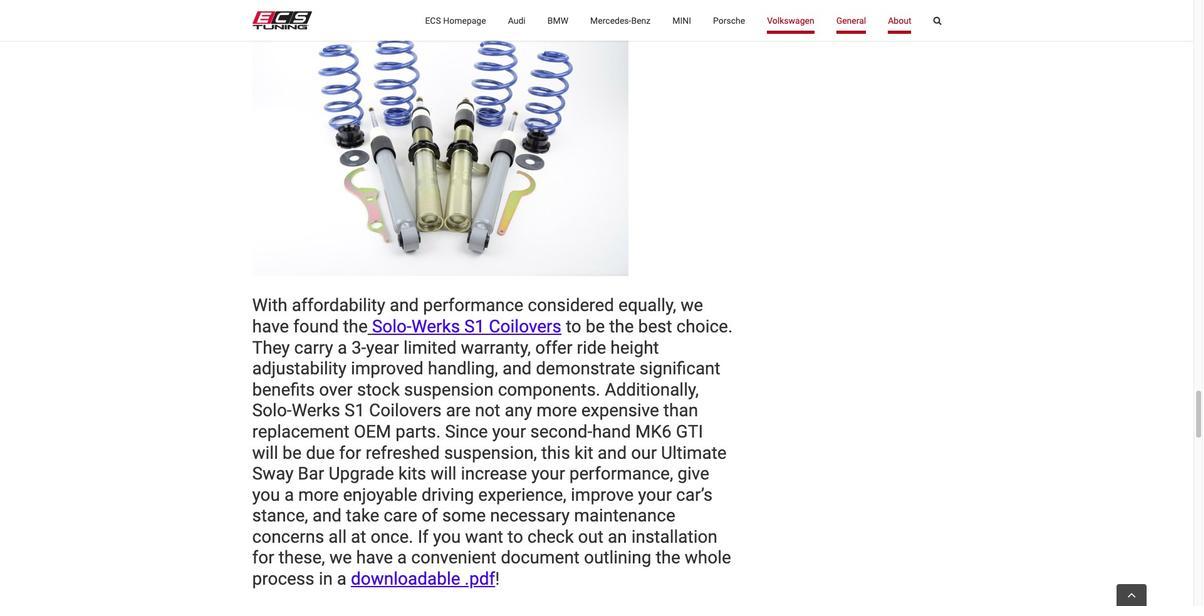 Task type: locate. For each thing, give the bounding box(es) containing it.
offer
[[535, 338, 573, 358]]

s1 up oem on the left of page
[[345, 401, 365, 421]]

give
[[678, 464, 710, 485]]

0 horizontal spatial s1
[[345, 401, 365, 421]]

0 horizontal spatial you
[[252, 485, 280, 506]]

1 horizontal spatial solo-
[[372, 317, 412, 337]]

general
[[837, 15, 866, 25]]

0 horizontal spatial have
[[252, 317, 289, 337]]

your down any
[[492, 422, 526, 443]]

the up the height
[[609, 317, 634, 337]]

0 vertical spatial will
[[252, 443, 278, 464]]

be down replacement
[[283, 443, 302, 464]]

2 horizontal spatial your
[[638, 485, 672, 506]]

you
[[252, 485, 280, 506], [433, 527, 461, 548]]

1 horizontal spatial we
[[681, 295, 703, 316]]

our
[[631, 443, 657, 464]]

s1
[[465, 317, 485, 337], [345, 401, 365, 421]]

parts.
[[396, 422, 441, 443]]

s1 down performance
[[465, 317, 485, 337]]

outlining
[[584, 548, 652, 569]]

your down this
[[532, 464, 565, 485]]

to be the best choice. they carry a 3-year limited warranty, offer ride height adjustability improved handling, and demonstrate significant benefits over stock suspension components. additionally, solo-werks s1 coilovers are not any more expensive than replacement oem parts. since your second-hand mk6 gti will be due for refreshed suspension, this kit and our ultimate sway bar upgrade kits will increase your performance, give you a more enjoyable driving experience, improve your car's stance, and take care of some necessary maintenance concerns all at once. if you want to check out an installation for these, we have a convenient document outlining the whole process in a
[[252, 317, 733, 590]]

for up process
[[252, 548, 274, 569]]

porsche
[[713, 15, 745, 25]]

your up maintenance
[[638, 485, 672, 506]]

the up 3-
[[343, 317, 368, 337]]

0 vertical spatial solo-
[[372, 317, 412, 337]]

affordability
[[292, 295, 386, 316]]

ecs homepage link
[[425, 0, 486, 41]]

components.
[[498, 380, 601, 400]]

about link
[[888, 0, 912, 41]]

these,
[[279, 548, 325, 569]]

1 vertical spatial s1
[[345, 401, 365, 421]]

0 horizontal spatial the
[[343, 317, 368, 337]]

kit
[[575, 443, 594, 464]]

the down installation at the bottom
[[656, 548, 681, 569]]

1 horizontal spatial to
[[566, 317, 582, 337]]

handling,
[[428, 359, 498, 379]]

0 horizontal spatial to
[[508, 527, 523, 548]]

0 horizontal spatial werks
[[292, 401, 340, 421]]

whole
[[685, 548, 731, 569]]

0 horizontal spatial we
[[330, 548, 352, 569]]

maintenance
[[574, 506, 676, 527]]

mini
[[673, 15, 691, 25]]

if
[[418, 527, 429, 548]]

1 vertical spatial more
[[298, 485, 339, 506]]

solo- down benefits
[[252, 401, 292, 421]]

we down all
[[330, 548, 352, 569]]

1 vertical spatial you
[[433, 527, 461, 548]]

mercedes-benz
[[591, 15, 651, 25]]

in
[[319, 569, 333, 590]]

werks up replacement
[[292, 401, 340, 421]]

1 horizontal spatial werks
[[412, 317, 460, 337]]

general link
[[837, 0, 866, 41]]

1 horizontal spatial s1
[[465, 317, 485, 337]]

werks up limited
[[412, 317, 460, 337]]

we inside with affordability and performance considered equally, we have found the
[[681, 295, 703, 316]]

1 horizontal spatial be
[[586, 317, 605, 337]]

more
[[537, 401, 577, 421], [298, 485, 339, 506]]

be up ride
[[586, 317, 605, 337]]

bar
[[298, 464, 324, 485]]

coilovers
[[489, 317, 562, 337], [369, 401, 442, 421]]

a left 3-
[[338, 338, 347, 358]]

they
[[252, 338, 290, 358]]

for
[[339, 443, 361, 464], [252, 548, 274, 569]]

0 vertical spatial we
[[681, 295, 703, 316]]

considered
[[528, 295, 614, 316]]

0 vertical spatial for
[[339, 443, 361, 464]]

0 horizontal spatial will
[[252, 443, 278, 464]]

have up they
[[252, 317, 289, 337]]

choice.
[[677, 317, 733, 337]]

0 vertical spatial s1
[[465, 317, 485, 337]]

will
[[252, 443, 278, 464], [431, 464, 457, 485]]

more down "bar" on the left of the page
[[298, 485, 339, 506]]

convenient
[[411, 548, 497, 569]]

equally,
[[619, 295, 677, 316]]

1 horizontal spatial will
[[431, 464, 457, 485]]

2 horizontal spatial the
[[656, 548, 681, 569]]

additionally,
[[605, 380, 699, 400]]

and inside with affordability and performance considered equally, we have found the
[[390, 295, 419, 316]]

downloadable
[[351, 569, 461, 590]]

1 vertical spatial werks
[[292, 401, 340, 421]]

experience,
[[478, 485, 567, 506]]

coilovers up offer
[[489, 317, 562, 337]]

your
[[492, 422, 526, 443], [532, 464, 565, 485], [638, 485, 672, 506]]

and up year
[[390, 295, 419, 316]]

of
[[422, 506, 438, 527]]

process
[[252, 569, 315, 590]]

0 horizontal spatial solo-
[[252, 401, 292, 421]]

once.
[[371, 527, 414, 548]]

benz
[[632, 15, 651, 25]]

1 vertical spatial will
[[431, 464, 457, 485]]

1 horizontal spatial coilovers
[[489, 317, 562, 337]]

1 vertical spatial be
[[283, 443, 302, 464]]

you up the "convenient"
[[433, 527, 461, 548]]

1 vertical spatial solo-
[[252, 401, 292, 421]]

sway
[[252, 464, 294, 485]]

1 horizontal spatial you
[[433, 527, 461, 548]]

0 horizontal spatial more
[[298, 485, 339, 506]]

have
[[252, 317, 289, 337], [356, 548, 393, 569]]

solo- up year
[[372, 317, 412, 337]]

be
[[586, 317, 605, 337], [283, 443, 302, 464]]

to down necessary
[[508, 527, 523, 548]]

homepage
[[443, 15, 486, 25]]

mk6
[[636, 422, 672, 443]]

s1 inside to be the best choice. they carry a 3-year limited warranty, offer ride height adjustability improved handling, and demonstrate significant benefits over stock suspension components. additionally, solo-werks s1 coilovers are not any more expensive than replacement oem parts. since your second-hand mk6 gti will be due for refreshed suspension, this kit and our ultimate sway bar upgrade kits will increase your performance, give you a more enjoyable driving experience, improve your car's stance, and take care of some necessary maintenance concerns all at once. if you want to check out an installation for these, we have a convenient document outlining the whole process in a
[[345, 401, 365, 421]]

and
[[390, 295, 419, 316], [503, 359, 532, 379], [598, 443, 627, 464], [313, 506, 342, 527]]

have down at
[[356, 548, 393, 569]]

ultimate
[[661, 443, 727, 464]]

than
[[664, 401, 698, 421]]

height
[[611, 338, 659, 358]]

the
[[343, 317, 368, 337], [609, 317, 634, 337], [656, 548, 681, 569]]

1 vertical spatial for
[[252, 548, 274, 569]]

solo-werks s1 coilovers link
[[372, 317, 562, 337]]

coilovers inside to be the best choice. they carry a 3-year limited warranty, offer ride height adjustability improved handling, and demonstrate significant benefits over stock suspension components. additionally, solo-werks s1 coilovers are not any more expensive than replacement oem parts. since your second-hand mk6 gti will be due for refreshed suspension, this kit and our ultimate sway bar upgrade kits will increase your performance, give you a more enjoyable driving experience, improve your car's stance, and take care of some necessary maintenance concerns all at once. if you want to check out an installation for these, we have a convenient document outlining the whole process in a
[[369, 401, 442, 421]]

replacement
[[252, 422, 350, 443]]

downloadable .pdf link
[[351, 569, 495, 590]]

0 vertical spatial have
[[252, 317, 289, 337]]

we up choice.
[[681, 295, 703, 316]]

0 vertical spatial to
[[566, 317, 582, 337]]

1 vertical spatial have
[[356, 548, 393, 569]]

demonstrate
[[536, 359, 635, 379]]

3-
[[352, 338, 366, 358]]

0 horizontal spatial be
[[283, 443, 302, 464]]

1 horizontal spatial have
[[356, 548, 393, 569]]

to
[[566, 317, 582, 337], [508, 527, 523, 548]]

you down sway
[[252, 485, 280, 506]]

more up second-
[[537, 401, 577, 421]]

to down considered
[[566, 317, 582, 337]]

found
[[293, 317, 339, 337]]

1 horizontal spatial more
[[537, 401, 577, 421]]

1 vertical spatial we
[[330, 548, 352, 569]]

0 horizontal spatial coilovers
[[369, 401, 442, 421]]

coilovers up parts.
[[369, 401, 442, 421]]

and down hand
[[598, 443, 627, 464]]

1 vertical spatial coilovers
[[369, 401, 442, 421]]

for up upgrade
[[339, 443, 361, 464]]

performance,
[[570, 464, 674, 485]]

0 vertical spatial coilovers
[[489, 317, 562, 337]]

will up sway
[[252, 443, 278, 464]]

warranty,
[[461, 338, 531, 358]]

will up driving
[[431, 464, 457, 485]]

suspension,
[[444, 443, 537, 464]]



Task type: vqa. For each thing, say whether or not it's contained in the screenshot.
some
yes



Task type: describe. For each thing, give the bounding box(es) containing it.
0 vertical spatial more
[[537, 401, 577, 421]]

kits
[[398, 464, 426, 485]]

have inside to be the best choice. they carry a 3-year limited warranty, offer ride height adjustability improved handling, and demonstrate significant benefits over stock suspension components. additionally, solo-werks s1 coilovers are not any more expensive than replacement oem parts. since your second-hand mk6 gti will be due for refreshed suspension, this kit and our ultimate sway bar upgrade kits will increase your performance, give you a more enjoyable driving experience, improve your car's stance, and take care of some necessary maintenance concerns all at once. if you want to check out an installation for these, we have a convenient document outlining the whole process in a
[[356, 548, 393, 569]]

!
[[495, 569, 500, 590]]

with affordability and performance considered equally, we have found the
[[252, 295, 703, 337]]

volkswagen
[[767, 15, 815, 25]]

document
[[501, 548, 580, 569]]

1 horizontal spatial the
[[609, 317, 634, 337]]

out
[[578, 527, 604, 548]]

want
[[465, 527, 503, 548]]

solo-werks s1 coilovers
[[372, 317, 562, 337]]

with
[[252, 295, 288, 316]]

porsche link
[[713, 0, 745, 41]]

about
[[888, 15, 912, 25]]

are
[[446, 401, 471, 421]]

hand
[[593, 422, 631, 443]]

ecs tuning logo image
[[252, 11, 312, 29]]

1 vertical spatial to
[[508, 527, 523, 548]]

over
[[319, 380, 353, 400]]

improve
[[571, 485, 634, 506]]

best
[[638, 317, 672, 337]]

.pdf
[[465, 569, 495, 590]]

audi link
[[508, 0, 526, 41]]

oem
[[354, 422, 391, 443]]

0 horizontal spatial for
[[252, 548, 274, 569]]

a up stance, on the bottom of the page
[[285, 485, 294, 506]]

some
[[442, 506, 486, 527]]

due
[[306, 443, 335, 464]]

stock
[[357, 380, 400, 400]]

improved
[[351, 359, 424, 379]]

an
[[608, 527, 627, 548]]

second-
[[531, 422, 593, 443]]

necessary
[[490, 506, 570, 527]]

installation
[[632, 527, 718, 548]]

at
[[351, 527, 366, 548]]

driving
[[422, 485, 474, 506]]

bmw
[[548, 15, 569, 25]]

ride
[[577, 338, 606, 358]]

ecs
[[425, 15, 441, 25]]

we inside to be the best choice. they carry a 3-year limited warranty, offer ride height adjustability improved handling, and demonstrate significant benefits over stock suspension components. additionally, solo-werks s1 coilovers are not any more expensive than replacement oem parts. since your second-hand mk6 gti will be due for refreshed suspension, this kit and our ultimate sway bar upgrade kits will increase your performance, give you a more enjoyable driving experience, improve your car's stance, and take care of some necessary maintenance concerns all at once. if you want to check out an installation for these, we have a convenient document outlining the whole process in a
[[330, 548, 352, 569]]

limited
[[404, 338, 457, 358]]

mercedes-benz link
[[591, 0, 651, 41]]

a up the downloadable
[[397, 548, 407, 569]]

stance,
[[252, 506, 308, 527]]

benefits
[[252, 380, 315, 400]]

werks inside to be the best choice. they carry a 3-year limited warranty, offer ride height adjustability improved handling, and demonstrate significant benefits over stock suspension components. additionally, solo-werks s1 coilovers are not any more expensive than replacement oem parts. since your second-hand mk6 gti will be due for refreshed suspension, this kit and our ultimate sway bar upgrade kits will increase your performance, give you a more enjoyable driving experience, improve your car's stance, and take care of some necessary maintenance concerns all at once. if you want to check out an installation for these, we have a convenient document outlining the whole process in a
[[292, 401, 340, 421]]

0 vertical spatial be
[[586, 317, 605, 337]]

refreshed
[[366, 443, 440, 464]]

0 horizontal spatial your
[[492, 422, 526, 443]]

gti
[[676, 422, 703, 443]]

solo- inside to be the best choice. they carry a 3-year limited warranty, offer ride height adjustability improved handling, and demonstrate significant benefits over stock suspension components. additionally, solo-werks s1 coilovers are not any more expensive than replacement oem parts. since your second-hand mk6 gti will be due for refreshed suspension, this kit and our ultimate sway bar upgrade kits will increase your performance, give you a more enjoyable driving experience, improve your car's stance, and take care of some necessary maintenance concerns all at once. if you want to check out an installation for these, we have a convenient document outlining the whole process in a
[[252, 401, 292, 421]]

the inside with affordability and performance considered equally, we have found the
[[343, 317, 368, 337]]

check
[[528, 527, 574, 548]]

all
[[329, 527, 347, 548]]

1 horizontal spatial for
[[339, 443, 361, 464]]

upgrade
[[329, 464, 394, 485]]

take
[[346, 506, 379, 527]]

not
[[475, 401, 501, 421]]

mercedes-
[[591, 15, 632, 25]]

significant
[[640, 359, 721, 379]]

ecs homepage
[[425, 15, 486, 25]]

audi
[[508, 15, 526, 25]]

a right the in
[[337, 569, 347, 590]]

0 vertical spatial you
[[252, 485, 280, 506]]

performance
[[423, 295, 524, 316]]

increase
[[461, 464, 527, 485]]

expensive
[[582, 401, 659, 421]]

this
[[542, 443, 570, 464]]

car's
[[676, 485, 713, 506]]

have inside with affordability and performance considered equally, we have found the
[[252, 317, 289, 337]]

volkswagen link
[[767, 0, 815, 41]]

year
[[366, 338, 399, 358]]

bmw link
[[548, 0, 569, 41]]

concerns
[[252, 527, 324, 548]]

any
[[505, 401, 532, 421]]

adjustability
[[252, 359, 347, 379]]

and down warranty,
[[503, 359, 532, 379]]

enjoyable
[[343, 485, 417, 506]]

and up all
[[313, 506, 342, 527]]

care
[[384, 506, 418, 527]]

0 vertical spatial werks
[[412, 317, 460, 337]]

mini link
[[673, 0, 691, 41]]

1 horizontal spatial your
[[532, 464, 565, 485]]

suspension
[[404, 380, 494, 400]]



